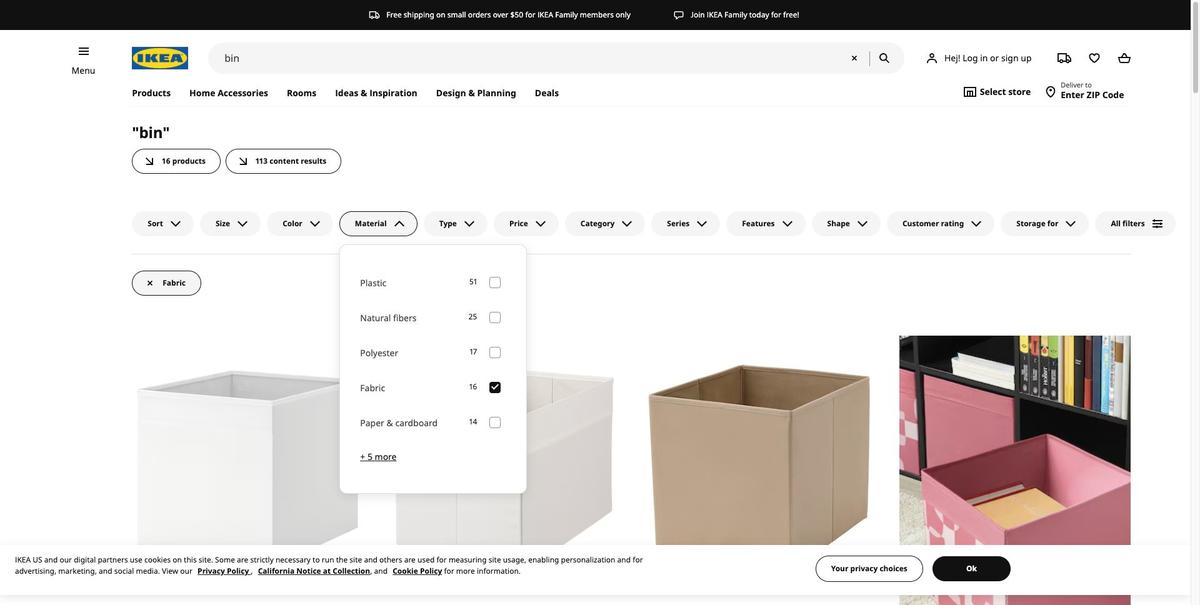 Task type: describe. For each thing, give the bounding box(es) containing it.
17 products element
[[470, 347, 477, 358]]

Search by product text field
[[208, 43, 905, 74]]

16 products element
[[470, 382, 477, 393]]



Task type: vqa. For each thing, say whether or not it's contained in the screenshot.
THE 17 PRODUCTS element
yes



Task type: locate. For each thing, give the bounding box(es) containing it.
14 products element
[[470, 417, 477, 429]]

25 products element
[[469, 312, 477, 323]]

None search field
[[208, 43, 905, 74]]

ikea logotype, go to start page image
[[132, 47, 188, 69]]

51 products element
[[470, 277, 477, 288]]



